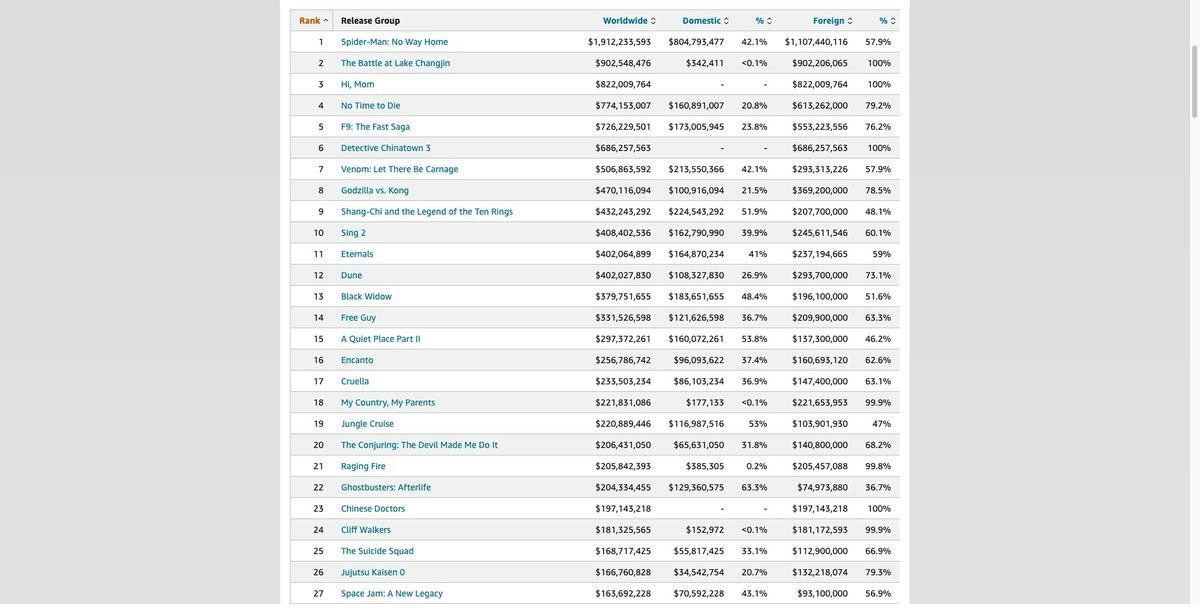 Task type: describe. For each thing, give the bounding box(es) containing it.
1
[[319, 36, 324, 47]]

2 $822,009,764 from the left
[[792, 79, 848, 89]]

<0.1% for $342,411
[[742, 57, 768, 68]]

41%
[[749, 249, 767, 259]]

black widow link
[[341, 291, 392, 302]]

$100,916,094
[[669, 185, 724, 196]]

eternals link
[[341, 249, 373, 259]]

1 $686,257,563 from the left
[[596, 142, 651, 153]]

100% for $686,257,563
[[868, 142, 891, 153]]

$137,300,000
[[792, 334, 848, 344]]

79.3%
[[866, 567, 891, 578]]

jujutsu kaisen 0 link
[[341, 567, 405, 578]]

$221,653,953
[[792, 397, 848, 408]]

domestic
[[683, 15, 721, 26]]

2 $686,257,563 from the left
[[792, 142, 848, 153]]

$112,900,000
[[792, 546, 848, 557]]

2 the from the left
[[459, 206, 472, 217]]

saga
[[391, 121, 410, 132]]

$129,360,575
[[669, 482, 724, 493]]

group
[[375, 15, 400, 26]]

59%
[[873, 249, 891, 259]]

new
[[395, 589, 413, 599]]

raging fire link
[[341, 461, 386, 472]]

- down 23.8%
[[764, 142, 767, 153]]

ghostbusters: afterlife
[[341, 482, 431, 493]]

2 my from the left
[[391, 397, 403, 408]]

shang-
[[341, 206, 370, 217]]

lake
[[395, 57, 413, 68]]

doctors
[[374, 504, 405, 514]]

cruise
[[370, 419, 394, 429]]

99.9% for $221,653,953
[[866, 397, 891, 408]]

56.9%
[[866, 589, 891, 599]]

the battle at lake changjin link
[[341, 57, 450, 68]]

the for suicide
[[341, 546, 356, 557]]

$1,912,233,593
[[588, 36, 651, 47]]

53.8%
[[742, 334, 768, 344]]

7
[[319, 164, 324, 174]]

$183,651,655
[[669, 291, 724, 302]]

$297,372,261
[[596, 334, 651, 344]]

the for battle
[[341, 57, 356, 68]]

27
[[313, 589, 324, 599]]

100% for $822,009,764
[[868, 79, 891, 89]]

part
[[397, 334, 413, 344]]

100% for $197,143,218
[[868, 504, 891, 514]]

$116,987,516
[[669, 419, 724, 429]]

jam:
[[367, 589, 385, 599]]

squad
[[389, 546, 414, 557]]

worldwide link
[[603, 15, 656, 26]]

99.9% for $181,172,593
[[866, 525, 891, 536]]

cruella
[[341, 376, 369, 387]]

man:
[[370, 36, 389, 47]]

me
[[465, 440, 477, 451]]

chinese doctors
[[341, 504, 405, 514]]

spider-man: no way home link
[[341, 36, 448, 47]]

42.1% for $804,793,477
[[742, 36, 768, 47]]

0 horizontal spatial no
[[341, 100, 353, 111]]

$108,327,830
[[669, 270, 724, 281]]

chi
[[370, 206, 382, 217]]

$233,503,234
[[596, 376, 651, 387]]

a quiet place part ii
[[341, 334, 420, 344]]

$221,831,086
[[596, 397, 651, 408]]

$256,786,742
[[596, 355, 651, 366]]

$168,717,425
[[596, 546, 651, 557]]

kong
[[388, 185, 409, 196]]

16
[[313, 355, 324, 366]]

$121,626,598
[[669, 312, 724, 323]]

<0.1% for $152,972
[[742, 525, 768, 536]]

1 horizontal spatial 2
[[361, 227, 366, 238]]

dune
[[341, 270, 362, 281]]

mom
[[354, 79, 374, 89]]

ghostbusters:
[[341, 482, 396, 493]]

$470,116,094
[[596, 185, 651, 196]]

26.9%
[[742, 270, 768, 281]]

$209,900,000
[[792, 312, 848, 323]]

$177,133
[[686, 397, 724, 408]]

$160,891,007
[[669, 100, 724, 111]]

home
[[424, 36, 448, 47]]

9
[[319, 206, 324, 217]]

$506,863,592
[[596, 164, 651, 174]]

57.9% for $1,107,440,116
[[866, 36, 891, 47]]

godzilla vs. kong link
[[341, 185, 409, 196]]

0 horizontal spatial 3
[[319, 79, 324, 89]]

$164,870,234
[[669, 249, 724, 259]]

- down 0.2% in the right bottom of the page
[[764, 504, 767, 514]]

1 vertical spatial 3
[[426, 142, 431, 153]]

2 % from the left
[[880, 15, 888, 26]]

0 horizontal spatial a
[[341, 334, 347, 344]]

$93,100,000
[[798, 589, 848, 599]]

22
[[313, 482, 324, 493]]

1 the from the left
[[402, 206, 415, 217]]

21
[[313, 461, 324, 472]]

battle
[[358, 57, 382, 68]]

shang-chi and the legend of the ten rings
[[341, 206, 513, 217]]

$86,103,234
[[674, 376, 724, 387]]

dune link
[[341, 270, 362, 281]]

1 my from the left
[[341, 397, 353, 408]]

venom: let there be carnage
[[341, 164, 458, 174]]

worldwide
[[603, 15, 648, 26]]

57.9% for $293,313,226
[[866, 164, 891, 174]]

23.8%
[[742, 121, 768, 132]]

carnage
[[426, 164, 458, 174]]

the conjuring: the devil made me do it link
[[341, 440, 498, 451]]

46.2%
[[866, 334, 891, 344]]

$902,548,476
[[596, 57, 651, 68]]

99.8%
[[866, 461, 891, 472]]

$96,093,622
[[674, 355, 724, 366]]

ghostbusters: afterlife link
[[341, 482, 431, 493]]

chinese
[[341, 504, 372, 514]]



Task type: vqa. For each thing, say whether or not it's contained in the screenshot.
second "$197,143,218" from the left
yes



Task type: locate. For each thing, give the bounding box(es) containing it.
1 vertical spatial 63.3%
[[742, 482, 768, 493]]

1 42.1% from the top
[[742, 36, 768, 47]]

the left the devil
[[401, 440, 416, 451]]

0 horizontal spatial my
[[341, 397, 353, 408]]

legend
[[417, 206, 446, 217]]

1 vertical spatial 42.1%
[[742, 164, 768, 174]]

$65,631,050
[[674, 440, 724, 451]]

63.3% up 46.2%
[[866, 312, 891, 323]]

0 vertical spatial 99.9%
[[866, 397, 891, 408]]

hi, mom link
[[341, 79, 374, 89]]

$686,257,563 down $726,229,501
[[596, 142, 651, 153]]

my
[[341, 397, 353, 408], [391, 397, 403, 408]]

$224,543,292
[[669, 206, 724, 217]]

0 vertical spatial 3
[[319, 79, 324, 89]]

$1,107,440,116
[[785, 36, 848, 47]]

hi, mom
[[341, 79, 374, 89]]

sing 2 link
[[341, 227, 366, 238]]

$205,842,393
[[596, 461, 651, 472]]

- down $342,411
[[721, 79, 724, 89]]

no left way
[[392, 36, 403, 47]]

$181,325,565
[[596, 525, 651, 536]]

time
[[355, 100, 375, 111]]

no time to die
[[341, 100, 400, 111]]

17
[[313, 376, 324, 387]]

0 vertical spatial 57.9%
[[866, 36, 891, 47]]

the up hi,
[[341, 57, 356, 68]]

57.9% right $1,107,440,116
[[866, 36, 891, 47]]

$553,223,556
[[792, 121, 848, 132]]

1 $197,143,218 from the left
[[596, 504, 651, 514]]

$163,692,228
[[596, 589, 651, 599]]

2 99.9% from the top
[[866, 525, 891, 536]]

$293,700,000
[[792, 270, 848, 281]]

eternals
[[341, 249, 373, 259]]

36.7% up 53.8%
[[742, 312, 768, 323]]

100% for $902,206,065
[[868, 57, 891, 68]]

$197,143,218 up $181,172,593 on the right
[[792, 504, 848, 514]]

1 vertical spatial no
[[341, 100, 353, 111]]

0 horizontal spatial $686,257,563
[[596, 142, 651, 153]]

$245,611,546
[[792, 227, 848, 238]]

widow
[[365, 291, 392, 302]]

- down $173,005,945
[[721, 142, 724, 153]]

1 horizontal spatial $822,009,764
[[792, 79, 848, 89]]

1 vertical spatial 36.7%
[[866, 482, 891, 493]]

the down cliff
[[341, 546, 356, 557]]

36.7% down 99.8%
[[866, 482, 891, 493]]

3 up the 'carnage'
[[426, 142, 431, 153]]

$822,009,764 down the '$902,206,065'
[[792, 79, 848, 89]]

0 horizontal spatial 2
[[319, 57, 324, 68]]

48.1%
[[866, 206, 891, 217]]

0 horizontal spatial 36.7%
[[742, 312, 768, 323]]

1 % link from the left
[[756, 15, 772, 26]]

$205,457,088
[[792, 461, 848, 472]]

20
[[313, 440, 324, 451]]

1 % from the left
[[756, 15, 764, 26]]

1 100% from the top
[[868, 57, 891, 68]]

0 vertical spatial 36.7%
[[742, 312, 768, 323]]

vs.
[[376, 185, 386, 196]]

no left time
[[341, 100, 353, 111]]

1 vertical spatial a
[[388, 589, 393, 599]]

2 down 1
[[319, 57, 324, 68]]

48.4%
[[742, 291, 768, 302]]

the conjuring: the devil made me do it
[[341, 440, 498, 451]]

foreign
[[813, 15, 845, 26]]

rings
[[491, 206, 513, 217]]

release group
[[341, 15, 400, 26]]

1 vertical spatial <0.1%
[[742, 397, 768, 408]]

12
[[313, 270, 324, 281]]

the for conjuring:
[[341, 440, 356, 451]]

2 42.1% from the top
[[742, 164, 768, 174]]

the down jungle
[[341, 440, 356, 451]]

free guy link
[[341, 312, 376, 323]]

42.1% right $804,793,477 on the right of the page
[[742, 36, 768, 47]]

$197,143,218 down $204,334,455
[[596, 504, 651, 514]]

1 horizontal spatial the
[[459, 206, 472, 217]]

$181,172,593
[[792, 525, 848, 536]]

venom:
[[341, 164, 371, 174]]

space jam: a new legacy link
[[341, 589, 443, 599]]

1 horizontal spatial % link
[[880, 15, 896, 26]]

1 horizontal spatial $686,257,563
[[792, 142, 848, 153]]

my left parents
[[391, 397, 403, 408]]

39.9%
[[742, 227, 768, 238]]

black
[[341, 291, 362, 302]]

2 57.9% from the top
[[866, 164, 891, 174]]

0 horizontal spatial 63.3%
[[742, 482, 768, 493]]

0 vertical spatial 42.1%
[[742, 36, 768, 47]]

hi,
[[341, 79, 352, 89]]

23
[[313, 504, 324, 514]]

of
[[449, 206, 457, 217]]

1 57.9% from the top
[[866, 36, 891, 47]]

free
[[341, 312, 358, 323]]

- up 20.8%
[[764, 79, 767, 89]]

2 right sing
[[361, 227, 366, 238]]

0 vertical spatial a
[[341, 334, 347, 344]]

the right and
[[402, 206, 415, 217]]

$140,800,000
[[792, 440, 848, 451]]

1 horizontal spatial my
[[391, 397, 403, 408]]

f9: the fast saga link
[[341, 121, 410, 132]]

1 vertical spatial 57.9%
[[866, 164, 891, 174]]

2 vertical spatial <0.1%
[[742, 525, 768, 536]]

release
[[341, 15, 372, 26]]

24
[[313, 525, 324, 536]]

it
[[492, 440, 498, 451]]

$686,257,563 up $293,313,226
[[792, 142, 848, 153]]

$613,262,000
[[792, 100, 848, 111]]

57.9% up 78.5%
[[866, 164, 891, 174]]

0 vertical spatial 2
[[319, 57, 324, 68]]

place
[[373, 334, 394, 344]]

- up '$152,972'
[[721, 504, 724, 514]]

0 horizontal spatial % link
[[756, 15, 772, 26]]

$220,889,446
[[596, 419, 651, 429]]

chinese doctors link
[[341, 504, 405, 514]]

conjuring:
[[358, 440, 399, 451]]

2 % link from the left
[[880, 15, 896, 26]]

4 100% from the top
[[868, 504, 891, 514]]

fire
[[371, 461, 386, 472]]

1 horizontal spatial a
[[388, 589, 393, 599]]

3 100% from the top
[[868, 142, 891, 153]]

my country, my parents link
[[341, 397, 435, 408]]

a left new at the left
[[388, 589, 393, 599]]

$162,790,990
[[669, 227, 724, 238]]

76.2%
[[866, 121, 891, 132]]

$55,817,425
[[674, 546, 724, 557]]

$804,793,477
[[669, 36, 724, 47]]

the right of
[[459, 206, 472, 217]]

2 <0.1% from the top
[[742, 397, 768, 408]]

f9:
[[341, 121, 353, 132]]

$160,693,120
[[792, 355, 848, 366]]

0 horizontal spatial the
[[402, 206, 415, 217]]

<0.1% up 20.8%
[[742, 57, 768, 68]]

0 vertical spatial 63.3%
[[866, 312, 891, 323]]

1 <0.1% from the top
[[742, 57, 768, 68]]

18
[[313, 397, 324, 408]]

1 horizontal spatial no
[[392, 36, 403, 47]]

1 vertical spatial 99.9%
[[866, 525, 891, 536]]

$402,027,830
[[596, 270, 651, 281]]

2 100% from the top
[[868, 79, 891, 89]]

1 horizontal spatial 36.7%
[[866, 482, 891, 493]]

99.9% up 66.9%
[[866, 525, 891, 536]]

shang-chi and the legend of the ten rings link
[[341, 206, 513, 217]]

$385,305
[[686, 461, 724, 472]]

51.6%
[[866, 291, 891, 302]]

domestic link
[[683, 15, 729, 26]]

% link right the foreign link at right
[[880, 15, 896, 26]]

the right the f9: on the left top of page
[[355, 121, 370, 132]]

$204,334,455
[[596, 482, 651, 493]]

42.1% up 21.5%
[[742, 164, 768, 174]]

jujutsu kaisen 0
[[341, 567, 405, 578]]

36.9%
[[742, 376, 768, 387]]

$774,153,007
[[596, 100, 651, 111]]

99.9% down the 63.1%
[[866, 397, 891, 408]]

<0.1% up 33.1%
[[742, 525, 768, 536]]

1 $822,009,764 from the left
[[596, 79, 651, 89]]

1 horizontal spatial $197,143,218
[[792, 504, 848, 514]]

$34,542,754
[[674, 567, 724, 578]]

1 vertical spatial 2
[[361, 227, 366, 238]]

$902,206,065
[[792, 57, 848, 68]]

1 horizontal spatial 3
[[426, 142, 431, 153]]

3
[[319, 79, 324, 89], [426, 142, 431, 153]]

0 horizontal spatial $822,009,764
[[596, 79, 651, 89]]

60.1%
[[866, 227, 891, 238]]

spider-man: no way home
[[341, 36, 448, 47]]

% link right domestic link at the top of the page
[[756, 15, 772, 26]]

42.1% for $213,550,366
[[742, 164, 768, 174]]

2 $197,143,218 from the left
[[792, 504, 848, 514]]

0 horizontal spatial %
[[756, 15, 764, 26]]

$70,592,228
[[674, 589, 724, 599]]

do
[[479, 440, 490, 451]]

% right domestic link at the top of the page
[[756, 15, 764, 26]]

0 vertical spatial no
[[392, 36, 403, 47]]

63.3% down 0.2% in the right bottom of the page
[[742, 482, 768, 493]]

$197,143,218
[[596, 504, 651, 514], [792, 504, 848, 514]]

0 vertical spatial <0.1%
[[742, 57, 768, 68]]

3 <0.1% from the top
[[742, 525, 768, 536]]

a left quiet
[[341, 334, 347, 344]]

8
[[319, 185, 324, 196]]

25
[[313, 546, 324, 557]]

1 horizontal spatial 63.3%
[[866, 312, 891, 323]]

$822,009,764 down $902,548,476
[[596, 79, 651, 89]]

1 horizontal spatial %
[[880, 15, 888, 26]]

the suicide squad link
[[341, 546, 414, 557]]

<0.1% down 36.9%
[[742, 397, 768, 408]]

1 99.9% from the top
[[866, 397, 891, 408]]

% right the foreign link at right
[[880, 15, 888, 26]]

3 up 4
[[319, 79, 324, 89]]

my up jungle
[[341, 397, 353, 408]]

0 horizontal spatial $197,143,218
[[596, 504, 651, 514]]

guy
[[360, 312, 376, 323]]

53%
[[749, 419, 767, 429]]

4
[[319, 100, 324, 111]]

$166,760,828
[[596, 567, 651, 578]]

<0.1% for $177,133
[[742, 397, 768, 408]]

63.1%
[[866, 376, 891, 387]]



